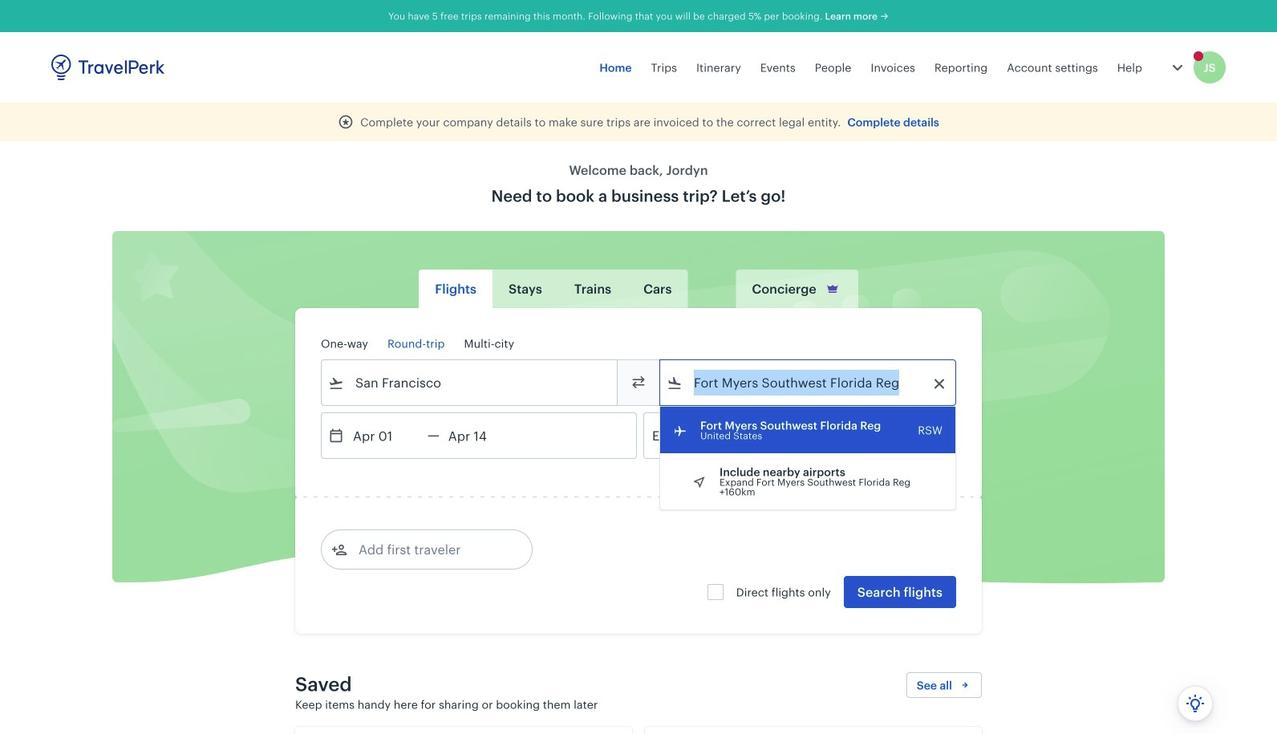 Task type: describe. For each thing, give the bounding box(es) containing it.
From search field
[[344, 370, 596, 396]]

Return text field
[[440, 413, 523, 458]]

Depart text field
[[344, 413, 428, 458]]



Task type: locate. For each thing, give the bounding box(es) containing it.
Add first traveler search field
[[347, 537, 514, 562]]

To search field
[[683, 370, 935, 396]]



Task type: vqa. For each thing, say whether or not it's contained in the screenshot.
DEPART text field
yes



